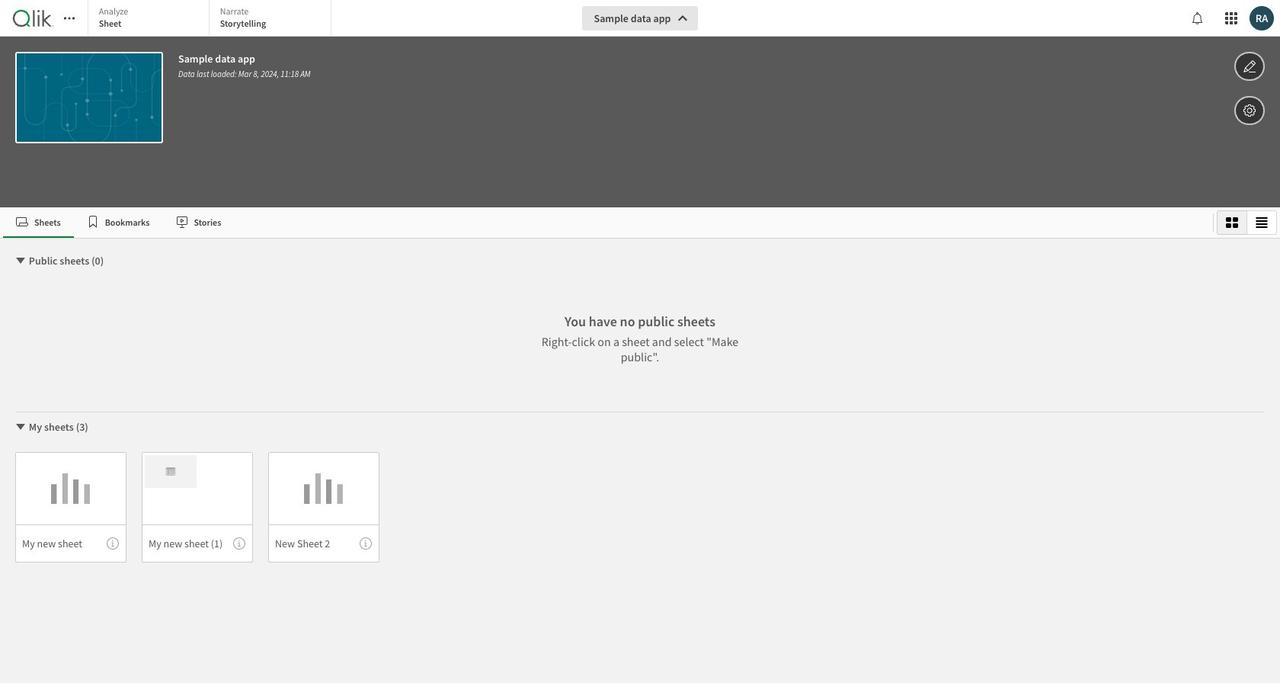 Task type: locate. For each thing, give the bounding box(es) containing it.
2 horizontal spatial menu item
[[268, 525, 380, 563]]

2 tooltip from the left
[[233, 538, 246, 550]]

menu item for new sheet 2 sheet is selected. press the spacebar or enter key to open new sheet 2 sheet. use the right and left arrow keys to navigate. element
[[268, 525, 380, 563]]

tooltip
[[107, 538, 119, 550], [233, 538, 246, 550], [360, 538, 372, 550]]

list view image
[[1257, 217, 1269, 229]]

app options image
[[1244, 101, 1257, 120]]

grid view image
[[1227, 217, 1239, 229]]

0 horizontal spatial tooltip
[[107, 538, 119, 550]]

tooltip inside my new sheet (1) sheet is selected. press the spacebar or enter key to open my new sheet (1) sheet. use the right and left arrow keys to navigate. element
[[233, 538, 246, 550]]

2 horizontal spatial tooltip
[[360, 538, 372, 550]]

my new sheet (1) sheet is selected. press the spacebar or enter key to open my new sheet (1) sheet. use the right and left arrow keys to navigate. element
[[142, 452, 253, 563]]

application
[[0, 0, 1281, 683]]

group
[[1218, 210, 1278, 235]]

collapse image
[[14, 421, 27, 433]]

collapse image
[[14, 255, 27, 267]]

0 horizontal spatial menu item
[[15, 525, 127, 563]]

tab list
[[87, 0, 335, 38], [3, 207, 1208, 238]]

1 tooltip from the left
[[107, 538, 119, 550]]

1 horizontal spatial menu item
[[142, 525, 253, 563]]

1 horizontal spatial tooltip
[[233, 538, 246, 550]]

0 vertical spatial tab list
[[87, 0, 335, 38]]

3 tooltip from the left
[[360, 538, 372, 550]]

3 menu item from the left
[[268, 525, 380, 563]]

2 menu item from the left
[[142, 525, 253, 563]]

menu item
[[15, 525, 127, 563], [142, 525, 253, 563], [268, 525, 380, 563]]

my new sheet sheet is selected. press the spacebar or enter key to open my new sheet sheet. use the right and left arrow keys to navigate. element
[[15, 452, 127, 563]]

tooltip for my new sheet (1) sheet is selected. press the spacebar or enter key to open my new sheet (1) sheet. use the right and left arrow keys to navigate. element
[[233, 538, 246, 550]]

1 menu item from the left
[[15, 525, 127, 563]]

tooltip inside my new sheet sheet is selected. press the spacebar or enter key to open my new sheet sheet. use the right and left arrow keys to navigate. element
[[107, 538, 119, 550]]

tooltip inside new sheet 2 sheet is selected. press the spacebar or enter key to open new sheet 2 sheet. use the right and left arrow keys to navigate. element
[[360, 538, 372, 550]]

toolbar
[[0, 0, 1281, 207]]



Task type: describe. For each thing, give the bounding box(es) containing it.
new sheet 2 sheet is selected. press the spacebar or enter key to open new sheet 2 sheet. use the right and left arrow keys to navigate. element
[[268, 452, 380, 563]]

edit image
[[1244, 57, 1257, 75]]

menu item for my new sheet sheet is selected. press the spacebar or enter key to open my new sheet sheet. use the right and left arrow keys to navigate. element at the bottom
[[15, 525, 127, 563]]

menu item for my new sheet (1) sheet is selected. press the spacebar or enter key to open my new sheet (1) sheet. use the right and left arrow keys to navigate. element
[[142, 525, 253, 563]]

tooltip for my new sheet sheet is selected. press the spacebar or enter key to open my new sheet sheet. use the right and left arrow keys to navigate. element at the bottom
[[107, 538, 119, 550]]

1 vertical spatial tab list
[[3, 207, 1208, 238]]

tooltip for new sheet 2 sheet is selected. press the spacebar or enter key to open new sheet 2 sheet. use the right and left arrow keys to navigate. element
[[360, 538, 372, 550]]



Task type: vqa. For each thing, say whether or not it's contained in the screenshot.
Collapse icon
yes



